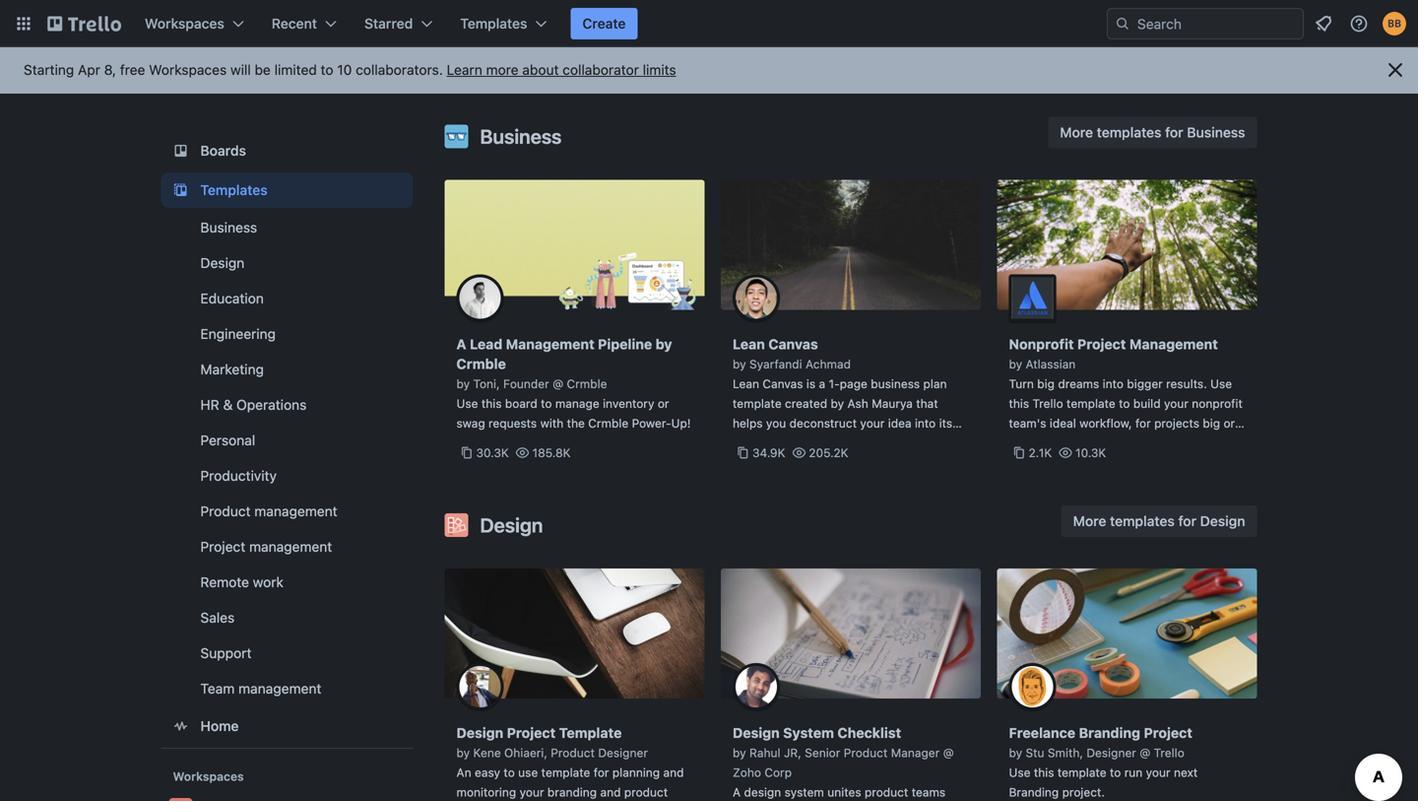 Task type: describe. For each thing, give the bounding box(es) containing it.
free
[[120, 62, 145, 78]]

10
[[337, 62, 352, 78]]

for inside more templates for business 'button'
[[1166, 124, 1184, 140]]

templates link
[[161, 172, 413, 208]]

0 vertical spatial big
[[1038, 377, 1055, 391]]

be
[[255, 62, 271, 78]]

system
[[784, 725, 835, 741]]

30.3k
[[476, 446, 509, 460]]

pipeline
[[598, 336, 653, 352]]

planning
[[613, 766, 660, 779]]

designer inside design project template by kene ohiaeri, product designer an easy to use template for planning and monitoring your branding and produc
[[598, 746, 648, 760]]

this for crmble
[[482, 397, 502, 410]]

business link
[[161, 212, 413, 243]]

or inside a lead management pipeline by crmble by toni, founder @ crmble use this board to manage inventory or swag requests with the crmble power-up!
[[658, 397, 670, 410]]

inventory
[[603, 397, 655, 410]]

workflow,
[[1080, 416, 1133, 430]]

2 lean from the top
[[733, 377, 760, 391]]

templates inside dropdown button
[[460, 15, 528, 32]]

workspaces inside dropdown button
[[145, 15, 225, 32]]

turn
[[1010, 377, 1035, 391]]

10.3k
[[1076, 446, 1107, 460]]

project up remote
[[201, 539, 246, 555]]

hr & operations link
[[161, 389, 413, 421]]

0 vertical spatial canvas
[[769, 336, 819, 352]]

1 horizontal spatial and
[[664, 766, 684, 779]]

unites
[[828, 785, 862, 799]]

more for business
[[1061, 124, 1094, 140]]

board
[[505, 397, 538, 410]]

the
[[567, 416, 585, 430]]

rahul
[[750, 746, 781, 760]]

business icon image
[[445, 125, 469, 148]]

that
[[917, 397, 939, 410]]

engineering
[[201, 326, 276, 342]]

marketing link
[[161, 354, 413, 385]]

create button
[[571, 8, 638, 39]]

run
[[1125, 766, 1143, 779]]

its
[[940, 416, 953, 430]]

project inside freelance branding project by stu smith, designer @ trello use this template to run your next branding project.
[[1144, 725, 1193, 741]]

starred
[[365, 15, 413, 32]]

1 horizontal spatial business
[[480, 125, 562, 148]]

for inside design project template by kene ohiaeri, product designer an easy to use template for planning and monitoring your branding and produc
[[594, 766, 609, 779]]

for inside nonprofit project management by atlassian turn big dreams into bigger results. use this trello template to build your nonprofit team's ideal workflow, for projects big or small.
[[1136, 416, 1152, 430]]

open information menu image
[[1350, 14, 1370, 34]]

0 horizontal spatial business
[[201, 219, 257, 236]]

sales link
[[161, 602, 413, 634]]

use for nonprofit project management
[[1211, 377, 1233, 391]]

34.9k
[[753, 446, 786, 460]]

workspaces button
[[133, 8, 256, 39]]

idea
[[889, 416, 912, 430]]

more templates for business button
[[1049, 117, 1258, 148]]

is
[[807, 377, 816, 391]]

project inside nonprofit project management by atlassian turn big dreams into bigger results. use this trello template to build your nonprofit team's ideal workflow, for projects big or small.
[[1078, 336, 1127, 352]]

power-
[[632, 416, 672, 430]]

back to home image
[[47, 8, 121, 39]]

stu smith, designer @ trello image
[[1010, 663, 1057, 710]]

create
[[583, 15, 626, 32]]

with
[[541, 416, 564, 430]]

starting apr 8, free workspaces will be limited to 10 collaborators. learn more about collaborator limits
[[24, 62, 677, 78]]

manage
[[556, 397, 600, 410]]

to inside freelance branding project by stu smith, designer @ trello use this template to run your next branding project.
[[1110, 766, 1122, 779]]

created
[[785, 397, 828, 410]]

will
[[231, 62, 251, 78]]

a inside a lead management pipeline by crmble by toni, founder @ crmble use this board to manage inventory or swag requests with the crmble power-up!
[[457, 336, 467, 352]]

your inside freelance branding project by stu smith, designer @ trello use this template to run your next branding project.
[[1147, 766, 1171, 779]]

product inside design system checklist by rahul jr, senior product manager @ zoho corp a design system unites product teams
[[844, 746, 888, 760]]

recent
[[272, 15, 317, 32]]

collaborators.
[[356, 62, 443, 78]]

design inside design system checklist by rahul jr, senior product manager @ zoho corp a design system unites product teams
[[733, 725, 780, 741]]

easy
[[475, 766, 501, 779]]

apr
[[78, 62, 100, 78]]

sales
[[201, 609, 235, 626]]

design
[[744, 785, 782, 799]]

8,
[[104, 62, 116, 78]]

kene
[[474, 746, 501, 760]]

bob builder (bobbuilder40) image
[[1384, 12, 1407, 35]]

atlassian image
[[1010, 274, 1057, 322]]

team management
[[201, 680, 322, 697]]

1 vertical spatial big
[[1204, 416, 1221, 430]]

1 lean from the top
[[733, 336, 766, 352]]

personal
[[201, 432, 255, 448]]

maurya
[[872, 397, 913, 410]]

dreams
[[1059, 377, 1100, 391]]

trello inside nonprofit project management by atlassian turn big dreams into bigger results. use this trello template to build your nonprofit team's ideal workflow, for projects big or small.
[[1033, 397, 1064, 410]]

education link
[[161, 283, 413, 314]]

requests
[[489, 416, 537, 430]]

hr & operations
[[201, 397, 307, 413]]

template inside design project template by kene ohiaeri, product designer an easy to use template for planning and monitoring your branding and produc
[[542, 766, 591, 779]]

into inside the lean canvas by syarfandi achmad lean canvas is a 1-page business plan template created by ash maurya that helps you deconstruct your idea into its key assumptions.
[[915, 416, 936, 430]]

results.
[[1167, 377, 1208, 391]]

templates button
[[449, 8, 559, 39]]

0 horizontal spatial branding
[[1010, 785, 1060, 799]]

by left the toni,
[[457, 377, 470, 391]]

templates for business
[[1097, 124, 1162, 140]]

about
[[523, 62, 559, 78]]

a
[[819, 377, 826, 391]]

templates for design
[[1111, 513, 1175, 529]]

limits
[[643, 62, 677, 78]]

board image
[[169, 139, 193, 163]]

ohiaeri,
[[505, 746, 548, 760]]

page
[[840, 377, 868, 391]]

1 vertical spatial canvas
[[763, 377, 804, 391]]

hr
[[201, 397, 219, 413]]

management for project
[[1130, 336, 1219, 352]]

this for turn
[[1010, 397, 1030, 410]]

your inside the lean canvas by syarfandi achmad lean canvas is a 1-page business plan template created by ash maurya that helps you deconstruct your idea into its key assumptions.
[[861, 416, 885, 430]]

design icon image
[[445, 513, 469, 537]]

trello inside freelance branding project by stu smith, designer @ trello use this template to run your next branding project.
[[1155, 746, 1185, 760]]

project.
[[1063, 785, 1106, 799]]

productivity
[[201, 468, 277, 484]]

swag
[[457, 416, 485, 430]]

stu
[[1026, 746, 1045, 760]]

product management
[[201, 503, 338, 519]]

by inside freelance branding project by stu smith, designer @ trello use this template to run your next branding project.
[[1010, 746, 1023, 760]]

template board image
[[169, 178, 193, 202]]

starting
[[24, 62, 74, 78]]

teams
[[912, 785, 946, 799]]

@ inside freelance branding project by stu smith, designer @ trello use this template to run your next branding project.
[[1140, 746, 1151, 760]]

design inside design project template by kene ohiaeri, product designer an easy to use template for planning and monitoring your branding and produc
[[457, 725, 504, 741]]

you
[[767, 416, 787, 430]]

home link
[[161, 709, 413, 744]]

more templates for business
[[1061, 124, 1246, 140]]

ash
[[848, 397, 869, 410]]



Task type: vqa. For each thing, say whether or not it's contained in the screenshot.


Task type: locate. For each thing, give the bounding box(es) containing it.
this inside freelance branding project by stu smith, designer @ trello use this template to run your next branding project.
[[1035, 766, 1055, 779]]

trello up ideal
[[1033, 397, 1064, 410]]

0 vertical spatial crmble
[[457, 356, 506, 372]]

nonprofit
[[1193, 397, 1243, 410]]

use for a lead management pipeline by crmble
[[457, 397, 478, 410]]

1 horizontal spatial templates
[[460, 15, 528, 32]]

next
[[1175, 766, 1198, 779]]

a down zoho
[[733, 785, 741, 799]]

to left run
[[1110, 766, 1122, 779]]

management for lead
[[506, 336, 595, 352]]

0 horizontal spatial templates
[[201, 182, 268, 198]]

your down use
[[520, 785, 544, 799]]

0 notifications image
[[1313, 12, 1336, 35]]

1 vertical spatial workspaces
[[149, 62, 227, 78]]

1 horizontal spatial trello
[[1155, 746, 1185, 760]]

template inside freelance branding project by stu smith, designer @ trello use this template to run your next branding project.
[[1058, 766, 1107, 779]]

2 horizontal spatial business
[[1188, 124, 1246, 140]]

to inside design project template by kene ohiaeri, product designer an easy to use template for planning and monitoring your branding and produc
[[504, 766, 515, 779]]

1 horizontal spatial into
[[1103, 377, 1124, 391]]

your up projects
[[1165, 397, 1189, 410]]

this down turn
[[1010, 397, 1030, 410]]

design inside design link
[[201, 255, 245, 271]]

@ for checklist
[[944, 746, 954, 760]]

recent button
[[260, 8, 349, 39]]

management up founder
[[506, 336, 595, 352]]

smith,
[[1048, 746, 1084, 760]]

management inside nonprofit project management by atlassian turn big dreams into bigger results. use this trello template to build your nonprofit team's ideal workflow, for projects big or small.
[[1130, 336, 1219, 352]]

design
[[201, 255, 245, 271], [1201, 513, 1246, 529], [480, 513, 543, 537], [457, 725, 504, 741], [733, 725, 780, 741]]

0 horizontal spatial or
[[658, 397, 670, 410]]

learn more about collaborator limits link
[[447, 62, 677, 78]]

crmble down lead
[[457, 356, 506, 372]]

starred button
[[353, 8, 445, 39]]

designer up run
[[1087, 746, 1137, 760]]

to left use
[[504, 766, 515, 779]]

0 horizontal spatial management
[[506, 336, 595, 352]]

1 vertical spatial templates
[[201, 182, 268, 198]]

a
[[457, 336, 467, 352], [733, 785, 741, 799]]

0 horizontal spatial a
[[457, 336, 467, 352]]

boards link
[[161, 133, 413, 169]]

management for team management
[[239, 680, 322, 697]]

to left build
[[1120, 397, 1131, 410]]

@ up run
[[1140, 746, 1151, 760]]

branding up run
[[1080, 725, 1141, 741]]

0 horizontal spatial and
[[601, 785, 621, 799]]

canvas
[[769, 336, 819, 352], [763, 377, 804, 391]]

0 vertical spatial templates
[[460, 15, 528, 32]]

remote work
[[201, 574, 284, 590]]

boards
[[201, 142, 246, 159]]

to left 10
[[321, 62, 334, 78]]

big down nonprofit
[[1204, 416, 1221, 430]]

0 vertical spatial use
[[1211, 377, 1233, 391]]

1 designer from the left
[[598, 746, 648, 760]]

product down template
[[551, 746, 595, 760]]

1 vertical spatial or
[[1224, 416, 1236, 430]]

business
[[871, 377, 921, 391]]

home image
[[169, 714, 193, 738]]

use inside nonprofit project management by atlassian turn big dreams into bigger results. use this trello template to build your nonprofit team's ideal workflow, for projects big or small.
[[1211, 377, 1233, 391]]

1 vertical spatial management
[[249, 539, 332, 555]]

1 horizontal spatial use
[[1010, 766, 1031, 779]]

1 vertical spatial more
[[1074, 513, 1107, 529]]

0 horizontal spatial big
[[1038, 377, 1055, 391]]

0 horizontal spatial this
[[482, 397, 502, 410]]

workspaces
[[145, 15, 225, 32], [149, 62, 227, 78], [173, 770, 244, 783]]

by inside nonprofit project management by atlassian turn big dreams into bigger results. use this trello template to build your nonprofit team's ideal workflow, for projects big or small.
[[1010, 357, 1023, 371]]

management down 'support' link
[[239, 680, 322, 697]]

2 vertical spatial workspaces
[[173, 770, 244, 783]]

management for project management
[[249, 539, 332, 555]]

0 vertical spatial workspaces
[[145, 15, 225, 32]]

more
[[1061, 124, 1094, 140], [1074, 513, 1107, 529]]

2 vertical spatial crmble
[[589, 416, 629, 430]]

project management
[[201, 539, 332, 555]]

1 vertical spatial lean
[[733, 377, 760, 391]]

template up project.
[[1058, 766, 1107, 779]]

design inside more templates for design button
[[1201, 513, 1246, 529]]

support
[[201, 645, 252, 661]]

workspaces down workspaces dropdown button
[[149, 62, 227, 78]]

a lead management pipeline by crmble by toni, founder @ crmble use this board to manage inventory or swag requests with the crmble power-up!
[[457, 336, 691, 430]]

project management link
[[161, 531, 413, 563]]

lean up 'syarfandi'
[[733, 336, 766, 352]]

and down planning
[[601, 785, 621, 799]]

2 horizontal spatial @
[[1140, 746, 1151, 760]]

ideal
[[1050, 416, 1077, 430]]

to inside a lead management pipeline by crmble by toni, founder @ crmble use this board to manage inventory or swag requests with the crmble power-up!
[[541, 397, 552, 410]]

2 vertical spatial use
[[1010, 766, 1031, 779]]

your down ash
[[861, 416, 885, 430]]

1 horizontal spatial @
[[944, 746, 954, 760]]

and right planning
[[664, 766, 684, 779]]

syarfandi achmad image
[[733, 274, 780, 322]]

primary element
[[0, 0, 1419, 47]]

templates down boards
[[201, 182, 268, 198]]

system
[[785, 785, 825, 799]]

this inside nonprofit project management by atlassian turn big dreams into bigger results. use this trello template to build your nonprofit team's ideal workflow, for projects big or small.
[[1010, 397, 1030, 410]]

0 horizontal spatial designer
[[598, 746, 648, 760]]

more inside more templates for design button
[[1074, 513, 1107, 529]]

more inside more templates for business 'button'
[[1061, 124, 1094, 140]]

@ right manager
[[944, 746, 954, 760]]

search image
[[1115, 16, 1131, 32]]

1 horizontal spatial big
[[1204, 416, 1221, 430]]

collaborator
[[563, 62, 639, 78]]

1 vertical spatial trello
[[1155, 746, 1185, 760]]

operations
[[237, 397, 307, 413]]

1 vertical spatial crmble
[[567, 377, 607, 391]]

1 vertical spatial and
[[601, 785, 621, 799]]

use down stu
[[1010, 766, 1031, 779]]

1 horizontal spatial product
[[551, 746, 595, 760]]

team
[[201, 680, 235, 697]]

up!
[[672, 416, 691, 430]]

1 vertical spatial a
[[733, 785, 741, 799]]

design project template by kene ohiaeri, product designer an easy to use template for planning and monitoring your branding and produc
[[457, 725, 684, 801]]

1 horizontal spatial or
[[1224, 416, 1236, 430]]

by inside design system checklist by rahul jr, senior product manager @ zoho corp a design system unites product teams
[[733, 746, 747, 760]]

1 horizontal spatial designer
[[1087, 746, 1137, 760]]

template up branding
[[542, 766, 591, 779]]

crmble
[[457, 356, 506, 372], [567, 377, 607, 391], [589, 416, 629, 430]]

0 vertical spatial templates
[[1097, 124, 1162, 140]]

205.2k
[[809, 446, 849, 460]]

2 horizontal spatial use
[[1211, 377, 1233, 391]]

2 horizontal spatial this
[[1035, 766, 1055, 779]]

designer inside freelance branding project by stu smith, designer @ trello use this template to run your next branding project.
[[1087, 746, 1137, 760]]

1 management from the left
[[506, 336, 595, 352]]

workspaces up free
[[145, 15, 225, 32]]

into
[[1103, 377, 1124, 391], [915, 416, 936, 430]]

atlassian
[[1026, 357, 1076, 371]]

0 vertical spatial into
[[1103, 377, 1124, 391]]

freelance branding project by stu smith, designer @ trello use this template to run your next branding project.
[[1010, 725, 1198, 799]]

1 vertical spatial into
[[915, 416, 936, 430]]

projects
[[1155, 416, 1200, 430]]

crmble down inventory
[[589, 416, 629, 430]]

your right run
[[1147, 766, 1171, 779]]

into left bigger
[[1103, 377, 1124, 391]]

more templates for design
[[1074, 513, 1246, 529]]

templates inside templates link
[[201, 182, 268, 198]]

by
[[656, 336, 673, 352], [733, 357, 747, 371], [1010, 357, 1023, 371], [457, 377, 470, 391], [831, 397, 845, 410], [457, 746, 470, 760], [733, 746, 747, 760], [1010, 746, 1023, 760]]

big down atlassian
[[1038, 377, 1055, 391]]

management down 'productivity' link
[[255, 503, 338, 519]]

business
[[1188, 124, 1246, 140], [480, 125, 562, 148], [201, 219, 257, 236]]

a left lead
[[457, 336, 467, 352]]

this inside a lead management pipeline by crmble by toni, founder @ crmble use this board to manage inventory or swag requests with the crmble power-up!
[[482, 397, 502, 410]]

1 vertical spatial templates
[[1111, 513, 1175, 529]]

into inside nonprofit project management by atlassian turn big dreams into bigger results. use this trello template to build your nonprofit team's ideal workflow, for projects big or small.
[[1103, 377, 1124, 391]]

designer
[[598, 746, 648, 760], [1087, 746, 1137, 760]]

template inside nonprofit project management by atlassian turn big dreams into bigger results. use this trello template to build your nonprofit team's ideal workflow, for projects big or small.
[[1067, 397, 1116, 410]]

syarfandi
[[750, 357, 803, 371]]

for inside more templates for design button
[[1179, 513, 1197, 529]]

team management link
[[161, 673, 413, 705]]

lean down 'syarfandi'
[[733, 377, 760, 391]]

workspaces down home
[[173, 770, 244, 783]]

toni, founder @ crmble image
[[457, 274, 504, 322]]

into down the that
[[915, 416, 936, 430]]

0 vertical spatial lean
[[733, 336, 766, 352]]

designer up planning
[[598, 746, 648, 760]]

product down checklist
[[844, 746, 888, 760]]

learn
[[447, 62, 483, 78]]

your inside design project template by kene ohiaeri, product designer an easy to use template for planning and monitoring your branding and produc
[[520, 785, 544, 799]]

0 vertical spatial or
[[658, 397, 670, 410]]

a inside design system checklist by rahul jr, senior product manager @ zoho corp a design system unites product teams
[[733, 785, 741, 799]]

templates inside more templates for design button
[[1111, 513, 1175, 529]]

use up swag
[[457, 397, 478, 410]]

more templates for design button
[[1062, 506, 1258, 537]]

2 horizontal spatial product
[[844, 746, 888, 760]]

to inside nonprofit project management by atlassian turn big dreams into bigger results. use this trello template to build your nonprofit team's ideal workflow, for projects big or small.
[[1120, 397, 1131, 410]]

crmble up the manage
[[567, 377, 607, 391]]

by right pipeline
[[656, 336, 673, 352]]

design system checklist by rahul jr, senior product manager @ zoho corp a design system unites product teams
[[733, 725, 954, 801]]

lean canvas by syarfandi achmad lean canvas is a 1-page business plan template created by ash maurya that helps you deconstruct your idea into its key assumptions.
[[733, 336, 953, 450]]

trello
[[1033, 397, 1064, 410], [1155, 746, 1185, 760]]

0 vertical spatial branding
[[1080, 725, 1141, 741]]

education
[[201, 290, 264, 306]]

work
[[253, 574, 284, 590]]

limited
[[275, 62, 317, 78]]

templates inside more templates for business 'button'
[[1097, 124, 1162, 140]]

to up with
[[541, 397, 552, 410]]

@ inside design system checklist by rahul jr, senior product manager @ zoho corp a design system unites product teams
[[944, 746, 954, 760]]

senior
[[805, 746, 841, 760]]

template up helps
[[733, 397, 782, 410]]

personal link
[[161, 425, 413, 456]]

1 horizontal spatial this
[[1010, 397, 1030, 410]]

product
[[201, 503, 251, 519], [551, 746, 595, 760], [844, 746, 888, 760]]

by left stu
[[1010, 746, 1023, 760]]

use inside freelance branding project by stu smith, designer @ trello use this template to run your next branding project.
[[1010, 766, 1031, 779]]

management for product management
[[255, 503, 338, 519]]

templates up more
[[460, 15, 528, 32]]

Search field
[[1131, 9, 1304, 38]]

zoho
[[733, 766, 762, 779]]

use
[[1211, 377, 1233, 391], [457, 397, 478, 410], [1010, 766, 1031, 779]]

project inside design project template by kene ohiaeri, product designer an easy to use template for planning and monitoring your branding and produc
[[507, 725, 556, 741]]

2 management from the left
[[1130, 336, 1219, 352]]

your inside nonprofit project management by atlassian turn big dreams into bigger results. use this trello template to build your nonprofit team's ideal workflow, for projects big or small.
[[1165, 397, 1189, 410]]

this
[[482, 397, 502, 410], [1010, 397, 1030, 410], [1035, 766, 1055, 779]]

branding down stu
[[1010, 785, 1060, 799]]

template down dreams
[[1067, 397, 1116, 410]]

management
[[255, 503, 338, 519], [249, 539, 332, 555], [239, 680, 322, 697]]

nonprofit
[[1010, 336, 1075, 352]]

management up results.
[[1130, 336, 1219, 352]]

remote
[[201, 574, 249, 590]]

0 horizontal spatial trello
[[1033, 397, 1064, 410]]

0 vertical spatial more
[[1061, 124, 1094, 140]]

1 horizontal spatial a
[[733, 785, 741, 799]]

build
[[1134, 397, 1161, 410]]

assumptions.
[[756, 436, 830, 450]]

by down 1-
[[831, 397, 845, 410]]

nonprofit project management by atlassian turn big dreams into bigger results. use this trello template to build your nonprofit team's ideal workflow, for projects big or small.
[[1010, 336, 1243, 450]]

by up an
[[457, 746, 470, 760]]

use inside a lead management pipeline by crmble by toni, founder @ crmble use this board to manage inventory or swag requests with the crmble power-up!
[[457, 397, 478, 410]]

this down stu
[[1035, 766, 1055, 779]]

business inside 'button'
[[1188, 124, 1246, 140]]

0 horizontal spatial use
[[457, 397, 478, 410]]

this down the toni,
[[482, 397, 502, 410]]

achmad
[[806, 357, 851, 371]]

canvas up 'syarfandi'
[[769, 336, 819, 352]]

product down productivity
[[201, 503, 251, 519]]

by up zoho
[[733, 746, 747, 760]]

0 horizontal spatial @
[[553, 377, 564, 391]]

1 vertical spatial use
[[457, 397, 478, 410]]

engineering link
[[161, 318, 413, 350]]

home
[[201, 718, 239, 734]]

template inside the lean canvas by syarfandi achmad lean canvas is a 1-page business plan template created by ash maurya that helps you deconstruct your idea into its key assumptions.
[[733, 397, 782, 410]]

kene ohiaeri, product designer image
[[457, 663, 504, 710]]

branding
[[548, 785, 597, 799]]

or inside nonprofit project management by atlassian turn big dreams into bigger results. use this trello template to build your nonprofit team's ideal workflow, for projects big or small.
[[1224, 416, 1236, 430]]

use up nonprofit
[[1211, 377, 1233, 391]]

checklist
[[838, 725, 902, 741]]

by inside design project template by kene ohiaeri, product designer an easy to use template for planning and monitoring your branding and produc
[[457, 746, 470, 760]]

design link
[[161, 247, 413, 279]]

project up ohiaeri,
[[507, 725, 556, 741]]

canvas down 'syarfandi'
[[763, 377, 804, 391]]

1 horizontal spatial management
[[1130, 336, 1219, 352]]

to
[[321, 62, 334, 78], [541, 397, 552, 410], [1120, 397, 1131, 410], [504, 766, 515, 779], [1110, 766, 1122, 779]]

management inside a lead management pipeline by crmble by toni, founder @ crmble use this board to manage inventory or swag requests with the crmble power-up!
[[506, 336, 595, 352]]

0 vertical spatial and
[[664, 766, 684, 779]]

an
[[457, 766, 472, 779]]

template
[[559, 725, 622, 741]]

2.1k
[[1029, 446, 1053, 460]]

rahul jr, senior product manager @ zoho corp image
[[733, 663, 780, 710]]

2 vertical spatial management
[[239, 680, 322, 697]]

by up turn
[[1010, 357, 1023, 371]]

product inside design project template by kene ohiaeri, product designer an easy to use template for planning and monitoring your branding and produc
[[551, 746, 595, 760]]

0 vertical spatial a
[[457, 336, 467, 352]]

0 vertical spatial trello
[[1033, 397, 1064, 410]]

more for design
[[1074, 513, 1107, 529]]

key
[[733, 436, 752, 450]]

2 designer from the left
[[1087, 746, 1137, 760]]

0 horizontal spatial into
[[915, 416, 936, 430]]

trello up the next
[[1155, 746, 1185, 760]]

@ for management
[[553, 377, 564, 391]]

or up power-
[[658, 397, 670, 410]]

project up the next
[[1144, 725, 1193, 741]]

0 horizontal spatial product
[[201, 503, 251, 519]]

project up dreams
[[1078, 336, 1127, 352]]

0 vertical spatial management
[[255, 503, 338, 519]]

by left 'syarfandi'
[[733, 357, 747, 371]]

freelance
[[1010, 725, 1076, 741]]

management down product management link
[[249, 539, 332, 555]]

1-
[[829, 377, 840, 391]]

1 vertical spatial branding
[[1010, 785, 1060, 799]]

or down nonprofit
[[1224, 416, 1236, 430]]

@ up the manage
[[553, 377, 564, 391]]

1 horizontal spatial branding
[[1080, 725, 1141, 741]]

@ inside a lead management pipeline by crmble by toni, founder @ crmble use this board to manage inventory or swag requests with the crmble power-up!
[[553, 377, 564, 391]]



